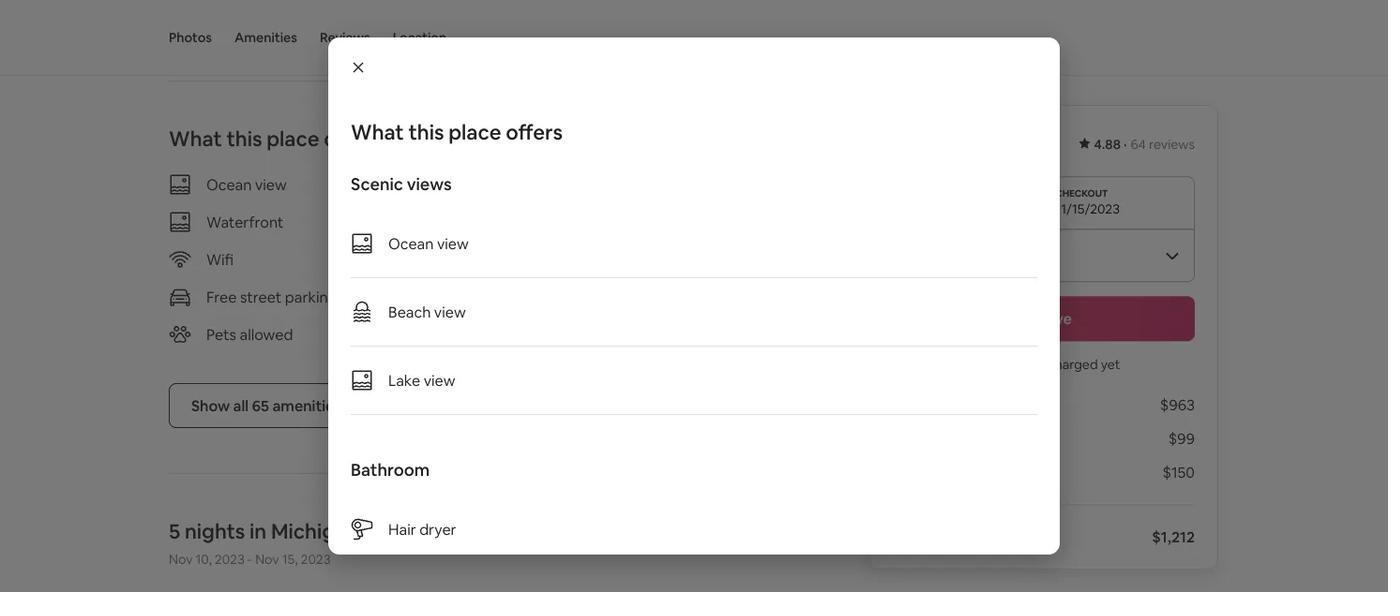 Task type: vqa. For each thing, say whether or not it's contained in the screenshot.
Greece
no



Task type: describe. For each thing, give the bounding box(es) containing it.
view right lake
[[424, 371, 456, 390]]

5 nights in michigan city nov 10, 2023 - nov 15, 2023
[[169, 519, 403, 569]]

wifi
[[206, 250, 234, 269]]

parking
[[285, 288, 337, 307]]

free street parking
[[206, 288, 337, 307]]

1 horizontal spatial 5
[[940, 396, 948, 415]]

view down views
[[437, 234, 469, 253]]

2 2023 from the left
[[301, 552, 331, 569]]

10,
[[196, 552, 212, 569]]

5 inside "5 nights in michigan city nov 10, 2023 - nov 15, 2023"
[[169, 519, 180, 545]]

scenic
[[351, 174, 403, 196]]

location button
[[393, 0, 447, 75]]

this for views
[[409, 119, 444, 145]]

what this place offers for scenic views
[[351, 119, 563, 145]]

reviews
[[1149, 136, 1195, 153]]

what for ocean
[[169, 125, 222, 152]]

views
[[407, 174, 452, 196]]

reviews
[[320, 29, 370, 46]]

you
[[967, 357, 990, 374]]

4.88
[[1094, 136, 1121, 153]]

waterfront
[[206, 213, 284, 232]]

place for scenic views
[[449, 119, 502, 145]]

photos
[[169, 29, 212, 46]]

1 nov from the left
[[169, 552, 193, 569]]

x
[[928, 396, 936, 415]]

·
[[1124, 136, 1127, 153]]

0 horizontal spatial ocean
[[206, 175, 252, 194]]

bathroom
[[351, 460, 430, 482]]

in
[[250, 519, 267, 545]]

city
[[363, 519, 403, 545]]

1 2023 from the left
[[215, 552, 245, 569]]

15,
[[282, 552, 298, 569]]

amenities button
[[235, 0, 297, 75]]

$193 x 5 nights button
[[893, 396, 994, 415]]

nights inside "5 nights in michigan city nov 10, 2023 - nov 15, 2023"
[[185, 519, 245, 545]]

65
[[252, 397, 269, 416]]

$1,212
[[1152, 528, 1195, 547]]

charged
[[1048, 357, 1098, 374]]

pets allowed
[[206, 325, 293, 344]]

this for view
[[226, 125, 262, 152]]

4.88 · 64 reviews
[[1094, 136, 1195, 153]]

lake
[[388, 371, 420, 390]]

2 nov from the left
[[255, 552, 279, 569]]

1 horizontal spatial nights
[[951, 396, 994, 415]]



Task type: locate. For each thing, give the bounding box(es) containing it.
offers
[[506, 119, 563, 145], [324, 125, 381, 152]]

hair dryer
[[388, 520, 457, 539]]

1 horizontal spatial 2023
[[301, 552, 331, 569]]

ocean view down views
[[388, 234, 469, 253]]

amenities
[[235, 29, 297, 46]]

scenic views
[[351, 174, 452, 196]]

nights right "x"
[[951, 396, 994, 415]]

offers for view
[[324, 125, 381, 152]]

you won't be charged yet
[[967, 357, 1121, 374]]

view
[[255, 175, 287, 194], [437, 234, 469, 253], [434, 303, 466, 322], [424, 371, 456, 390]]

2023 right 15,
[[301, 552, 331, 569]]

dryer
[[420, 520, 457, 539]]

2023 left -
[[215, 552, 245, 569]]

0 vertical spatial 5
[[940, 396, 948, 415]]

this
[[409, 119, 444, 145], [226, 125, 262, 152]]

location
[[393, 29, 447, 46]]

ocean
[[206, 175, 252, 194], [388, 234, 434, 253]]

what
[[351, 119, 404, 145], [169, 125, 222, 152]]

0 vertical spatial ocean view
[[206, 175, 287, 194]]

0 horizontal spatial offers
[[324, 125, 381, 152]]

hair
[[388, 520, 416, 539]]

$150
[[1163, 463, 1195, 483]]

$963
[[1160, 396, 1195, 415]]

ocean view
[[206, 175, 287, 194], [388, 234, 469, 253]]

show
[[191, 397, 230, 416]]

this up views
[[409, 119, 444, 145]]

offers for views
[[506, 119, 563, 145]]

ocean up 'waterfront'
[[206, 175, 252, 194]]

nights up 10,
[[185, 519, 245, 545]]

1 horizontal spatial place
[[449, 119, 502, 145]]

0 horizontal spatial ocean view
[[206, 175, 287, 194]]

1 horizontal spatial nov
[[255, 552, 279, 569]]

ocean inside what this place offers dialog
[[388, 234, 434, 253]]

$99
[[1169, 430, 1195, 449]]

michigan
[[271, 519, 359, 545]]

64
[[1131, 136, 1146, 153]]

11/15/2023
[[1056, 201, 1120, 218]]

place
[[449, 119, 502, 145], [267, 125, 320, 152]]

1 vertical spatial nights
[[185, 519, 245, 545]]

-
[[248, 552, 252, 569]]

amenities
[[272, 397, 342, 416]]

what this place offers dialog
[[328, 38, 1060, 593]]

1 vertical spatial ocean view
[[388, 234, 469, 253]]

beach
[[388, 303, 431, 322]]

free
[[206, 288, 237, 307]]

nov left 10,
[[169, 552, 193, 569]]

be
[[1029, 357, 1045, 374]]

offers inside dialog
[[506, 119, 563, 145]]

reserve button
[[893, 297, 1195, 342]]

beach view
[[388, 303, 466, 322]]

what for scenic
[[351, 119, 404, 145]]

ocean view up 'waterfront'
[[206, 175, 287, 194]]

nov
[[169, 552, 193, 569], [255, 552, 279, 569]]

1 horizontal spatial what
[[351, 119, 404, 145]]

1 horizontal spatial ocean
[[388, 234, 434, 253]]

0 vertical spatial nights
[[951, 396, 994, 415]]

what this place offers
[[351, 119, 563, 145], [169, 125, 381, 152]]

ocean view inside what this place offers dialog
[[388, 234, 469, 253]]

0 horizontal spatial 2023
[[215, 552, 245, 569]]

1 horizontal spatial ocean view
[[388, 234, 469, 253]]

this inside what this place offers dialog
[[409, 119, 444, 145]]

what this place offers inside dialog
[[351, 119, 563, 145]]

street
[[240, 288, 282, 307]]

view right beach
[[434, 303, 466, 322]]

5 left in
[[169, 519, 180, 545]]

1 horizontal spatial offers
[[506, 119, 563, 145]]

allowed
[[240, 325, 293, 344]]

0 horizontal spatial nov
[[169, 552, 193, 569]]

show all 65 amenities button
[[169, 384, 364, 429]]

place for ocean view
[[267, 125, 320, 152]]

0 horizontal spatial this
[[226, 125, 262, 152]]

what this place offers up 'waterfront'
[[169, 125, 381, 152]]

lake view
[[388, 371, 456, 390]]

1 horizontal spatial this
[[409, 119, 444, 145]]

1 vertical spatial 5
[[169, 519, 180, 545]]

0 vertical spatial ocean
[[206, 175, 252, 194]]

5
[[940, 396, 948, 415], [169, 519, 180, 545]]

yet
[[1101, 357, 1121, 374]]

what inside dialog
[[351, 119, 404, 145]]

what this place offers for ocean view
[[169, 125, 381, 152]]

5 right "x"
[[940, 396, 948, 415]]

photos button
[[169, 0, 212, 75]]

0 horizontal spatial what
[[169, 125, 222, 152]]

this up 'waterfront'
[[226, 125, 262, 152]]

1 vertical spatial ocean
[[388, 234, 434, 253]]

nov right -
[[255, 552, 279, 569]]

all
[[233, 397, 249, 416]]

show all 65 amenities
[[191, 397, 342, 416]]

pets
[[206, 325, 236, 344]]

$193
[[893, 396, 925, 415]]

0 horizontal spatial nights
[[185, 519, 245, 545]]

0 horizontal spatial place
[[267, 125, 320, 152]]

ocean down scenic views
[[388, 234, 434, 253]]

reviews button
[[320, 0, 370, 75]]

nights
[[951, 396, 994, 415], [185, 519, 245, 545]]

reserve
[[1016, 310, 1072, 329]]

$193 x 5 nights
[[893, 396, 994, 415]]

11/15/2023 button
[[893, 177, 1195, 229]]

won't
[[993, 357, 1026, 374]]

place inside dialog
[[449, 119, 502, 145]]

2023
[[215, 552, 245, 569], [301, 552, 331, 569]]

what this place offers up views
[[351, 119, 563, 145]]

view up 'waterfront'
[[255, 175, 287, 194]]

0 horizontal spatial 5
[[169, 519, 180, 545]]



